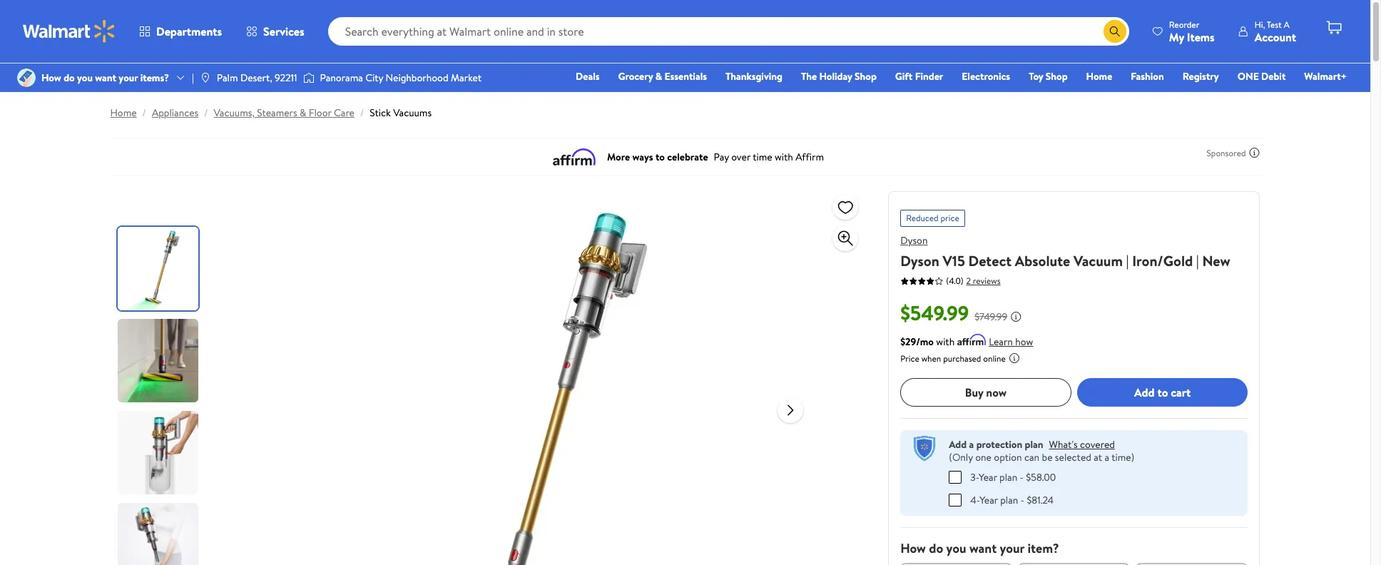 Task type: describe. For each thing, give the bounding box(es) containing it.
year for 3-
[[979, 470, 997, 484]]

toy
[[1029, 69, 1043, 83]]

with
[[936, 335, 955, 349]]

registry
[[1183, 69, 1219, 83]]

option
[[994, 450, 1022, 464]]

time)
[[1112, 450, 1134, 464]]

home for home
[[1086, 69, 1112, 83]]

your for items?
[[119, 71, 138, 85]]

grocery
[[618, 69, 653, 83]]

services button
[[234, 14, 316, 49]]

$58.00
[[1026, 470, 1056, 484]]

vacuums,
[[214, 106, 255, 120]]

items?
[[140, 71, 169, 85]]

buy now
[[965, 384, 1007, 400]]

affirm image
[[958, 334, 986, 345]]

thanksgiving link
[[719, 68, 789, 84]]

new
[[1202, 251, 1230, 270]]

(4.0)
[[946, 275, 963, 287]]

electronics
[[962, 69, 1010, 83]]

plan for $58.00
[[1000, 470, 1018, 484]]

gift finder
[[895, 69, 943, 83]]

can
[[1024, 450, 1040, 464]]

city
[[365, 71, 383, 85]]

3-year plan - $58.00
[[970, 470, 1056, 484]]

stick vacuums link
[[370, 106, 432, 120]]

test
[[1267, 18, 1282, 30]]

reviews
[[973, 274, 1001, 286]]

1 horizontal spatial a
[[1105, 450, 1109, 464]]

thanksgiving
[[726, 69, 783, 83]]

my
[[1169, 29, 1184, 45]]

sponsored
[[1207, 147, 1246, 159]]

3-Year plan - $58.00 checkbox
[[949, 470, 962, 483]]

panorama city neighborhood market
[[320, 71, 482, 85]]

care
[[334, 106, 355, 120]]

toy shop
[[1029, 69, 1068, 83]]

reduced price
[[906, 212, 959, 224]]

a
[[1284, 18, 1290, 30]]

electronics link
[[955, 68, 1017, 84]]

how
[[1015, 335, 1033, 349]]

hi, test a account
[[1255, 18, 1296, 45]]

- for $81.24
[[1021, 493, 1025, 507]]

price
[[941, 212, 959, 224]]

be
[[1042, 450, 1053, 464]]

holiday
[[819, 69, 852, 83]]

how for how do you want your item?
[[900, 539, 926, 557]]

add to cart
[[1134, 384, 1191, 400]]

one
[[1238, 69, 1259, 83]]

you for how do you want your item?
[[946, 539, 966, 557]]

2 dyson from the top
[[900, 251, 939, 270]]

reorder
[[1169, 18, 1199, 30]]

vacuums
[[393, 106, 432, 120]]

$549.99
[[900, 299, 969, 327]]

1 dyson from the top
[[900, 233, 928, 248]]

92211
[[275, 71, 297, 85]]

zoom image modal image
[[837, 230, 854, 247]]

one debit link
[[1231, 68, 1292, 84]]

3 / from the left
[[360, 106, 364, 120]]

now
[[986, 384, 1007, 400]]

0 horizontal spatial a
[[969, 437, 974, 452]]

4-Year plan - $81.24 checkbox
[[949, 493, 962, 506]]

learn how button
[[989, 335, 1033, 350]]

2 reviews link
[[963, 274, 1001, 286]]

iron/gold
[[1132, 251, 1193, 270]]

buy now button
[[900, 378, 1071, 407]]

do for how do you want your item?
[[929, 539, 943, 557]]

2 / from the left
[[204, 106, 208, 120]]

learn how
[[989, 335, 1033, 349]]

hi,
[[1255, 18, 1265, 30]]

legal information image
[[1009, 352, 1020, 364]]

departments
[[156, 24, 222, 39]]

reduced
[[906, 212, 939, 224]]

$29/mo with
[[900, 335, 955, 349]]

cart
[[1171, 384, 1191, 400]]

 image for palm
[[200, 72, 211, 83]]

v15
[[943, 251, 965, 270]]

what's
[[1049, 437, 1078, 452]]

dyson link
[[900, 233, 928, 248]]

plan for $81.24
[[1000, 493, 1018, 507]]

essentials
[[665, 69, 707, 83]]

shop inside toy shop link
[[1046, 69, 1068, 83]]

ad disclaimer and feedback for skylinedisplayad image
[[1249, 147, 1260, 158]]

deals
[[576, 69, 600, 83]]

dyson dyson v15 detect absolute vacuum | iron/gold | new
[[900, 233, 1230, 270]]

how do you want your item?
[[900, 539, 1059, 557]]

3-
[[970, 470, 979, 484]]

items
[[1187, 29, 1215, 45]]

to
[[1157, 384, 1168, 400]]

1 horizontal spatial |
[[1126, 251, 1129, 270]]

you for how do you want your items?
[[77, 71, 93, 85]]

how do you want your items?
[[41, 71, 169, 85]]

fashion link
[[1125, 68, 1171, 84]]

debit
[[1261, 69, 1286, 83]]

$81.24
[[1027, 493, 1054, 507]]

dyson v15 detect absolute vacuum | iron/gold | new image
[[310, 191, 766, 565]]

how for how do you want your items?
[[41, 71, 61, 85]]

desert,
[[240, 71, 272, 85]]

year for 4-
[[980, 493, 998, 507]]



Task type: locate. For each thing, give the bounding box(es) containing it.
0 horizontal spatial &
[[300, 106, 306, 120]]

when
[[921, 352, 941, 365]]

1 horizontal spatial do
[[929, 539, 943, 557]]

1 horizontal spatial home
[[1086, 69, 1112, 83]]

add
[[1134, 384, 1155, 400], [949, 437, 967, 452]]

do for how do you want your items?
[[64, 71, 75, 85]]

want down 4-
[[969, 539, 997, 557]]

1 horizontal spatial you
[[946, 539, 966, 557]]

 image for panorama
[[303, 71, 314, 85]]

0 vertical spatial do
[[64, 71, 75, 85]]

0 vertical spatial dyson
[[900, 233, 928, 248]]

covered
[[1080, 437, 1115, 452]]

add for add to cart
[[1134, 384, 1155, 400]]

$749.99
[[975, 310, 1008, 324]]

- for $58.00
[[1020, 470, 1024, 484]]

0 horizontal spatial do
[[64, 71, 75, 85]]

$29/mo
[[900, 335, 934, 349]]

& inside grocery & essentials link
[[655, 69, 662, 83]]

cart contains 0 items total amount $0.00 image
[[1326, 19, 1343, 36]]

0 vertical spatial want
[[95, 71, 116, 85]]

add inside add a protection plan what's covered (only one option can be selected at a time)
[[949, 437, 967, 452]]

buy
[[965, 384, 983, 400]]

want for items?
[[95, 71, 116, 85]]

stick
[[370, 106, 391, 120]]

home / appliances / vacuums, steamers & floor care / stick vacuums
[[110, 106, 432, 120]]

a right at
[[1105, 450, 1109, 464]]

1 horizontal spatial /
[[204, 106, 208, 120]]

0 horizontal spatial you
[[77, 71, 93, 85]]

1 vertical spatial want
[[969, 539, 997, 557]]

2 horizontal spatial |
[[1196, 251, 1199, 270]]

0 horizontal spatial add
[[949, 437, 967, 452]]

2 vertical spatial plan
[[1000, 493, 1018, 507]]

want
[[95, 71, 116, 85], [969, 539, 997, 557]]

price when purchased online
[[900, 352, 1006, 365]]

one debit
[[1238, 69, 1286, 83]]

price
[[900, 352, 919, 365]]

toy shop link
[[1022, 68, 1074, 84]]

1 vertical spatial your
[[1000, 539, 1025, 557]]

1 vertical spatial plan
[[1000, 470, 1018, 484]]

& right the grocery
[[655, 69, 662, 83]]

add inside button
[[1134, 384, 1155, 400]]

 image right 92211
[[303, 71, 314, 85]]

wpp logo image
[[912, 436, 938, 462]]

1 vertical spatial home
[[110, 106, 137, 120]]

 image
[[303, 71, 314, 85], [200, 72, 211, 83]]

1 horizontal spatial home link
[[1080, 68, 1119, 84]]

 image
[[17, 68, 36, 87]]

want left items? at top
[[95, 71, 116, 85]]

0 vertical spatial home
[[1086, 69, 1112, 83]]

0 horizontal spatial want
[[95, 71, 116, 85]]

market
[[451, 71, 482, 85]]

palm desert, 92211
[[217, 71, 297, 85]]

learn
[[989, 335, 1013, 349]]

finder
[[915, 69, 943, 83]]

add for add a protection plan what's covered (only one option can be selected at a time)
[[949, 437, 967, 452]]

detect
[[968, 251, 1012, 270]]

0 horizontal spatial /
[[142, 106, 146, 120]]

1 horizontal spatial add
[[1134, 384, 1155, 400]]

0 horizontal spatial |
[[192, 71, 194, 85]]

home down how do you want your items?
[[110, 106, 137, 120]]

0 vertical spatial you
[[77, 71, 93, 85]]

home link down search icon
[[1080, 68, 1119, 84]]

absolute
[[1015, 251, 1070, 270]]

1 vertical spatial home link
[[110, 106, 137, 120]]

0 vertical spatial how
[[41, 71, 61, 85]]

1 vertical spatial &
[[300, 106, 306, 120]]

deals link
[[569, 68, 606, 84]]

- left $81.24
[[1021, 493, 1025, 507]]

0 vertical spatial home link
[[1080, 68, 1119, 84]]

1 vertical spatial how
[[900, 539, 926, 557]]

home
[[1086, 69, 1112, 83], [110, 106, 137, 120]]

selected
[[1055, 450, 1091, 464]]

/ left vacuums,
[[204, 106, 208, 120]]

dyson v15 detect absolute vacuum | iron/gold | new - image 3 of 7 image
[[117, 411, 201, 494]]

add to cart button
[[1077, 378, 1248, 407]]

shop
[[855, 69, 877, 83], [1046, 69, 1068, 83]]

appliances link
[[152, 106, 198, 120]]

learn more about strikethrough prices image
[[1010, 311, 1022, 322]]

1 horizontal spatial  image
[[303, 71, 314, 85]]

home down search icon
[[1086, 69, 1112, 83]]

year down "3-year plan - $58.00"
[[980, 493, 998, 507]]

your for item?
[[1000, 539, 1025, 557]]

search icon image
[[1109, 26, 1121, 37]]

floor
[[309, 106, 331, 120]]

0 vertical spatial &
[[655, 69, 662, 83]]

0 horizontal spatial  image
[[200, 72, 211, 83]]

1 / from the left
[[142, 106, 146, 120]]

1 vertical spatial add
[[949, 437, 967, 452]]

0 vertical spatial your
[[119, 71, 138, 85]]

home link down how do you want your items?
[[110, 106, 137, 120]]

want for item?
[[969, 539, 997, 557]]

registry link
[[1176, 68, 1225, 84]]

shop right toy at the right of the page
[[1046, 69, 1068, 83]]

0 horizontal spatial home
[[110, 106, 137, 120]]

dyson v15 detect absolute vacuum | iron/gold | new - image 4 of 7 image
[[117, 503, 201, 565]]

neighborhood
[[386, 71, 448, 85]]

appliances
[[152, 106, 198, 120]]

next media item image
[[782, 401, 799, 418]]

2 shop from the left
[[1046, 69, 1068, 83]]

0 vertical spatial plan
[[1025, 437, 1043, 452]]

2
[[966, 274, 971, 286]]

gift finder link
[[889, 68, 950, 84]]

1 vertical spatial you
[[946, 539, 966, 557]]

dyson
[[900, 233, 928, 248], [900, 251, 939, 270]]

the holiday shop
[[801, 69, 877, 83]]

0 horizontal spatial your
[[119, 71, 138, 85]]

0 vertical spatial add
[[1134, 384, 1155, 400]]

grocery & essentials
[[618, 69, 707, 83]]

plan
[[1025, 437, 1043, 452], [1000, 470, 1018, 484], [1000, 493, 1018, 507]]

2 horizontal spatial /
[[360, 106, 364, 120]]

year
[[979, 470, 997, 484], [980, 493, 998, 507]]

plan inside add a protection plan what's covered (only one option can be selected at a time)
[[1025, 437, 1043, 452]]

a left one
[[969, 437, 974, 452]]

add left one
[[949, 437, 967, 452]]

steamers
[[257, 106, 297, 120]]

plan right option
[[1025, 437, 1043, 452]]

| left palm
[[192, 71, 194, 85]]

account
[[1255, 29, 1296, 45]]

online
[[983, 352, 1006, 365]]

1 shop from the left
[[855, 69, 877, 83]]

your left items? at top
[[119, 71, 138, 85]]

& left the floor
[[300, 106, 306, 120]]

add a protection plan what's covered (only one option can be selected at a time)
[[949, 437, 1134, 464]]

1 vertical spatial dyson
[[900, 251, 939, 270]]

 image left palm
[[200, 72, 211, 83]]

/ right the care at the left top
[[360, 106, 364, 120]]

a
[[969, 437, 974, 452], [1105, 450, 1109, 464]]

walmart+
[[1304, 69, 1347, 83]]

gift
[[895, 69, 913, 83]]

plan down option
[[1000, 470, 1018, 484]]

dyson v15 detect absolute vacuum | iron/gold | new - image 2 of 7 image
[[117, 319, 201, 402]]

you down 4-year plan - $81.24 checkbox
[[946, 539, 966, 557]]

you down walmart image
[[77, 71, 93, 85]]

services
[[263, 24, 304, 39]]

how
[[41, 71, 61, 85], [900, 539, 926, 557]]

Walmart Site-Wide search field
[[328, 17, 1129, 46]]

dyson down dyson link
[[900, 251, 939, 270]]

1 horizontal spatial shop
[[1046, 69, 1068, 83]]

| right vacuum
[[1126, 251, 1129, 270]]

reorder my items
[[1169, 18, 1215, 45]]

1 horizontal spatial &
[[655, 69, 662, 83]]

your left item? at bottom right
[[1000, 539, 1025, 557]]

at
[[1094, 450, 1102, 464]]

shop inside "the holiday shop" link
[[855, 69, 877, 83]]

walmart+ link
[[1298, 68, 1353, 84]]

| left new
[[1196, 251, 1199, 270]]

1 vertical spatial year
[[980, 493, 998, 507]]

vacuums, steamers & floor care link
[[214, 106, 355, 120]]

you
[[77, 71, 93, 85], [946, 539, 966, 557]]

1 horizontal spatial your
[[1000, 539, 1025, 557]]

- left the "$58.00"
[[1020, 470, 1024, 484]]

add left to
[[1134, 384, 1155, 400]]

1 vertical spatial -
[[1021, 493, 1025, 507]]

(4.0) 2 reviews
[[946, 274, 1001, 287]]

add to favorites list, dyson v15 detect absolute vacuum | iron/gold | new image
[[837, 198, 854, 216]]

palm
[[217, 71, 238, 85]]

grocery & essentials link
[[612, 68, 713, 84]]

0 horizontal spatial home link
[[110, 106, 137, 120]]

1 vertical spatial do
[[929, 539, 943, 557]]

/ left appliances at the top left of the page
[[142, 106, 146, 120]]

walmart image
[[23, 20, 116, 43]]

0 vertical spatial year
[[979, 470, 997, 484]]

1 horizontal spatial how
[[900, 539, 926, 557]]

plan down "3-year plan - $58.00"
[[1000, 493, 1018, 507]]

dyson down reduced
[[900, 233, 928, 248]]

fashion
[[1131, 69, 1164, 83]]

purchased
[[943, 352, 981, 365]]

0 horizontal spatial how
[[41, 71, 61, 85]]

shop right holiday
[[855, 69, 877, 83]]

year down one
[[979, 470, 997, 484]]

home for home / appliances / vacuums, steamers & floor care / stick vacuums
[[110, 106, 137, 120]]

(only
[[949, 450, 973, 464]]

the
[[801, 69, 817, 83]]

home link
[[1080, 68, 1119, 84], [110, 106, 137, 120]]

4-year plan - $81.24
[[970, 493, 1054, 507]]

dyson v15 detect absolute vacuum | iron/gold | new - image 1 of 7 image
[[117, 227, 201, 310]]

4-
[[970, 493, 980, 507]]

0 horizontal spatial shop
[[855, 69, 877, 83]]

0 vertical spatial -
[[1020, 470, 1024, 484]]

Search search field
[[328, 17, 1129, 46]]

1 horizontal spatial want
[[969, 539, 997, 557]]

protection
[[976, 437, 1022, 452]]



Task type: vqa. For each thing, say whether or not it's contained in the screenshot.
How do you want your items? do
yes



